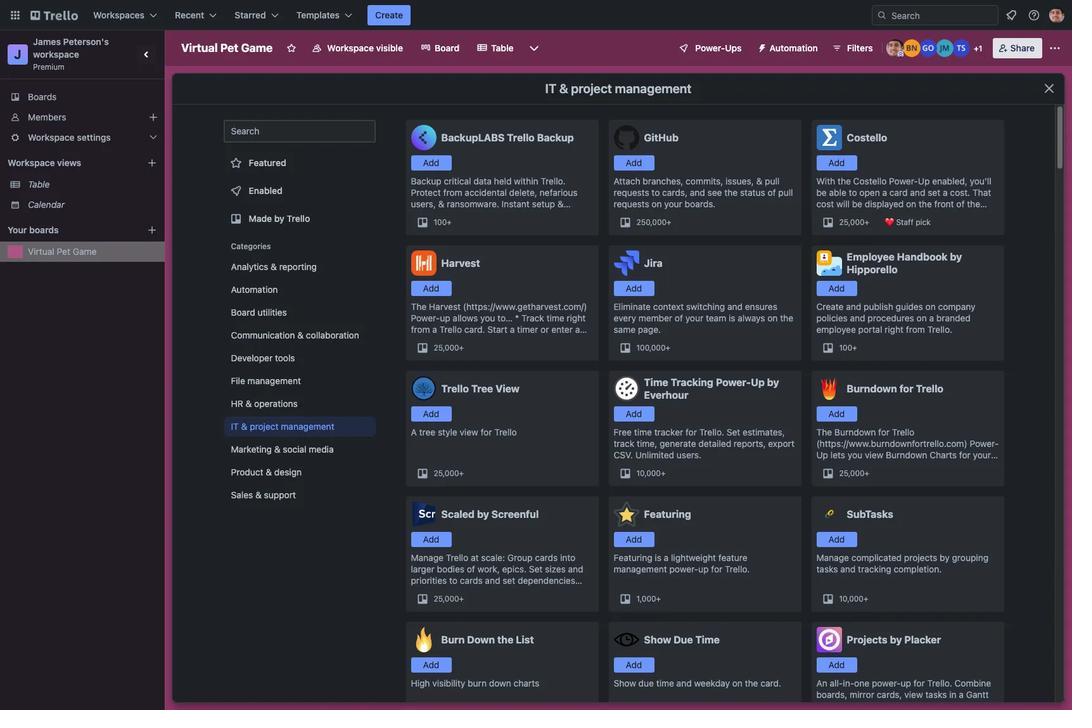 Task type: locate. For each thing, give the bounding box(es) containing it.
Search field
[[888, 6, 998, 25]]

0 horizontal spatial table
[[28, 179, 50, 190]]

2 horizontal spatial your
[[973, 449, 992, 460]]

1 horizontal spatial up
[[901, 678, 912, 688]]

add button up eliminate
[[614, 281, 655, 296]]

add for burndown for trello
[[829, 408, 845, 419]]

power- inside button
[[696, 42, 725, 53]]

1 horizontal spatial show
[[644, 634, 672, 645]]

0 vertical spatial tasks
[[817, 564, 838, 574]]

marketing
[[231, 444, 272, 455]]

1 horizontal spatial automation
[[770, 42, 818, 53]]

2 vertical spatial workspace
[[8, 157, 55, 168]]

1 horizontal spatial project
[[571, 81, 612, 96]]

cards, up dashboard,
[[877, 689, 903, 700]]

burndown up compatible
[[886, 449, 928, 460]]

up inside the burndown for trello (https://www.burndownfortrello.com) power- up lets you view burndown charts for your sprint. this is compatible with the scrum for trello (http://scrumfortrello.com/) task estimates system.   screenshots
[[817, 449, 829, 460]]

add button up attach
[[614, 155, 655, 171]]

your down "branches,"
[[665, 198, 683, 209]]

at
[[471, 552, 479, 563]]

view inside an all-in-one power-up for trello. combine boards, mirror cards, view tasks in a gantt chart, generate a dashboard, and more.
[[905, 689, 923, 700]]

1 horizontal spatial table link
[[470, 38, 522, 58]]

1 vertical spatial up
[[901, 678, 912, 688]]

1 vertical spatial power-
[[872, 678, 901, 688]]

0 vertical spatial is
[[729, 313, 736, 323]]

(http://scrumfortrello.com/)
[[842, 472, 953, 483]]

add for backuplabs trello backup
[[423, 157, 440, 168]]

hr & operations
[[231, 398, 298, 409]]

add button up free
[[614, 406, 655, 422]]

james peterson (jamespeterson93) image right open information menu image
[[1050, 8, 1065, 23]]

25,000 + for scaled
[[434, 594, 464, 604]]

0 horizontal spatial time
[[644, 377, 669, 388]]

trello. up nefarious
[[541, 176, 566, 186]]

add button up the featuring is a lightweight feature management power-up for trello.
[[614, 532, 655, 547]]

up
[[699, 564, 709, 574], [901, 678, 912, 688]]

tree
[[472, 383, 493, 394]]

tara schultz (taraschultz7) image
[[953, 39, 970, 57]]

0 vertical spatial view
[[460, 427, 478, 437]]

add button for jira
[[614, 281, 655, 296]]

your
[[665, 198, 683, 209], [686, 313, 704, 323], [973, 449, 992, 460]]

complicated
[[852, 552, 902, 563]]

always
[[738, 313, 766, 323]]

0 vertical spatial cards,
[[663, 187, 688, 198]]

1 horizontal spatial view
[[865, 449, 884, 460]]

manage inside 'manage trello at scale: group cards into larger bodies of work, epics. set sizes and priorities to cards and set dependencies between them'
[[411, 552, 444, 563]]

cards
[[535, 552, 558, 563], [460, 575, 483, 586]]

1 vertical spatial to
[[449, 575, 458, 586]]

virtual pet game down your boards with 1 items element
[[28, 246, 97, 257]]

set inside 'manage trello at scale: group cards into larger bodies of work, epics. set sizes and priorities to cards and set dependencies between them'
[[529, 564, 543, 574]]

workspace visible button
[[304, 38, 411, 58]]

set
[[503, 575, 516, 586]]

1 horizontal spatial generate
[[843, 701, 880, 710]]

1 manage from the left
[[411, 552, 444, 563]]

board left utilities
[[231, 307, 255, 318]]

0 horizontal spatial generate
[[660, 438, 696, 449]]

25,000 for burndown
[[840, 468, 865, 478]]

0 vertical spatial backup
[[537, 132, 574, 143]]

0 vertical spatial virtual
[[181, 41, 218, 55]]

1 horizontal spatial from
[[906, 324, 926, 335]]

to down bodies at the left of page
[[449, 575, 458, 586]]

list
[[516, 634, 534, 645]]

customize views image
[[528, 42, 541, 55]]

0 vertical spatial table link
[[470, 38, 522, 58]]

25,000 down you
[[840, 468, 865, 478]]

scaled
[[442, 508, 475, 520]]

table link left customize views icon
[[470, 38, 522, 58]]

create button
[[368, 5, 411, 25]]

10,000 + for time tracking power-up by everhour
[[637, 468, 666, 478]]

of down context
[[675, 313, 683, 323]]

+ for harvest
[[459, 343, 464, 352]]

1 vertical spatial it & project management
[[231, 421, 335, 432]]

manage up larger at the left bottom of the page
[[411, 552, 444, 563]]

0 vertical spatial power-
[[670, 564, 699, 574]]

automation inside 'button'
[[770, 42, 818, 53]]

team
[[706, 313, 727, 323]]

time up everhour
[[644, 377, 669, 388]]

up inside time tracking power-up by everhour
[[751, 377, 765, 388]]

enabled
[[249, 185, 283, 196]]

utilities
[[258, 307, 287, 318]]

0 horizontal spatial set
[[529, 564, 543, 574]]

0 horizontal spatial your
[[665, 198, 683, 209]]

members link
[[0, 107, 165, 127]]

costello
[[847, 132, 888, 143]]

in
[[442, 210, 450, 221], [950, 689, 957, 700]]

group
[[508, 552, 533, 563]]

0 horizontal spatial view
[[460, 427, 478, 437]]

an all-in-one power-up for trello. combine boards, mirror cards, view tasks in a gantt chart, generate a dashboard, and more.
[[817, 678, 992, 710]]

add button up protect
[[411, 155, 452, 171]]

add button for scaled by screenful
[[411, 532, 452, 547]]

100
[[434, 217, 447, 227], [840, 343, 853, 352]]

1 vertical spatial board
[[231, 307, 255, 318]]

cards,
[[663, 187, 688, 198], [877, 689, 903, 700]]

gary orlando (garyorlando) image
[[920, 39, 937, 57]]

by left placker
[[890, 634, 902, 645]]

open information menu image
[[1028, 9, 1041, 22]]

add button up policies
[[817, 281, 857, 296]]

in up more.
[[950, 689, 957, 700]]

table link up calendar link
[[28, 178, 157, 191]]

show
[[644, 634, 672, 645], [614, 678, 636, 688]]

an
[[817, 678, 828, 688]]

25,000 up trello tree view
[[434, 343, 459, 352]]

publish
[[864, 301, 894, 312]]

the right the always
[[781, 313, 794, 323]]

0 horizontal spatial to
[[449, 575, 458, 586]]

unlimited
[[636, 449, 675, 460]]

create
[[375, 10, 403, 20], [817, 301, 844, 312]]

1 horizontal spatial tasks
[[926, 689, 947, 700]]

25,000 + down you
[[840, 468, 870, 478]]

0 vertical spatial your
[[665, 198, 683, 209]]

for inside the featuring is a lightweight feature management power-up for trello.
[[711, 564, 723, 574]]

view up dashboard,
[[905, 689, 923, 700]]

and down into
[[568, 564, 584, 574]]

1 vertical spatial james peterson (jamespeterson93) image
[[887, 39, 904, 57]]

+ for jira
[[666, 343, 671, 352]]

game inside text box
[[241, 41, 273, 55]]

add for burn down the list
[[423, 659, 440, 670]]

virtual down recent popup button
[[181, 41, 218, 55]]

create up policies
[[817, 301, 844, 312]]

25,000 down priorities
[[434, 594, 459, 604]]

table up calendar
[[28, 179, 50, 190]]

the down issues,
[[725, 187, 738, 198]]

calendar
[[28, 199, 65, 210]]

generate down 'mirror'
[[843, 701, 880, 710]]

on
[[652, 198, 662, 209], [926, 301, 936, 312], [768, 313, 778, 323], [917, 313, 927, 323], [733, 678, 743, 688]]

projects
[[905, 552, 938, 563]]

1 vertical spatial is
[[866, 461, 873, 472]]

is inside the burndown for trello (https://www.burndownfortrello.com) power- up lets you view burndown charts for your sprint. this is compatible with the scrum for trello (http://scrumfortrello.com/) task estimates system.   screenshots
[[866, 461, 873, 472]]

10,000 + down tracking
[[840, 594, 869, 604]]

trello. inside "backup critical data held within trello. protect from accidental delete, nefarious users, & ransomware. instant setup & restore in minutes."
[[541, 176, 566, 186]]

0 vertical spatial 100 +
[[434, 217, 452, 227]]

portal
[[859, 324, 883, 335]]

featuring up the 1,000
[[614, 552, 653, 563]]

pull up status in the top right of the page
[[765, 176, 780, 186]]

operations
[[254, 398, 298, 409]]

add button for featuring
[[614, 532, 655, 547]]

trello. down branded
[[928, 324, 953, 335]]

it & project management link
[[223, 416, 376, 437]]

1 vertical spatial 10,000
[[840, 594, 864, 604]]

board right visible
[[435, 42, 460, 53]]

1 horizontal spatial virtual pet game
[[181, 41, 273, 55]]

the inside eliminate context switching and ensures every member of your team is always on the same page.
[[781, 313, 794, 323]]

25,000 + down style
[[434, 468, 464, 478]]

and up boards.
[[690, 187, 706, 198]]

1 horizontal spatial james peterson (jamespeterson93) image
[[1050, 8, 1065, 23]]

star or unstar board image
[[287, 43, 297, 53]]

virtual pet game inside text box
[[181, 41, 273, 55]]

1 horizontal spatial up
[[817, 449, 829, 460]]

+ for time tracking power-up by everhour
[[661, 468, 666, 478]]

eliminate
[[614, 301, 651, 312]]

time inside time tracking power-up by everhour
[[644, 377, 669, 388]]

0 vertical spatial 10,000
[[637, 468, 661, 478]]

25,000 for trello
[[434, 468, 459, 478]]

0 vertical spatial workspace
[[327, 42, 374, 53]]

power- up "scrum"
[[970, 438, 999, 449]]

to inside the attach branches, commits, issues, & pull requests to cards, and see the status of pull requests on your boards.
[[652, 187, 660, 198]]

+ right this
[[865, 468, 870, 478]]

1 horizontal spatial 100
[[840, 343, 853, 352]]

up inside the featuring is a lightweight feature management power-up for trello.
[[699, 564, 709, 574]]

board for board
[[435, 42, 460, 53]]

+ for scaled by screenful
[[459, 594, 464, 604]]

0 vertical spatial game
[[241, 41, 273, 55]]

recent
[[175, 10, 204, 20]]

+ down bodies at the left of page
[[459, 594, 464, 604]]

a left lightweight
[[664, 552, 669, 563]]

0 horizontal spatial automation
[[231, 284, 278, 295]]

100 + for backuplabs trello backup
[[434, 217, 452, 227]]

+ for github
[[667, 217, 672, 227]]

is right team at the right
[[729, 313, 736, 323]]

view
[[460, 427, 478, 437], [865, 449, 884, 460], [905, 689, 923, 700]]

management up 'operations' at the left bottom of the page
[[248, 375, 301, 386]]

create inside button
[[375, 10, 403, 20]]

100 + down users,
[[434, 217, 452, 227]]

1 vertical spatial create
[[817, 301, 844, 312]]

add button up high
[[411, 657, 452, 673]]

0 vertical spatial time
[[634, 427, 652, 437]]

your inside the attach branches, commits, issues, & pull requests to cards, and see the status of pull requests on your boards.
[[665, 198, 683, 209]]

manage inside manage complicated projects by grouping tasks and tracking completion.
[[817, 552, 849, 563]]

larger
[[411, 564, 435, 574]]

manage for subtasks
[[817, 552, 849, 563]]

+ up trello tree view
[[459, 343, 464, 352]]

automation inside automation link
[[231, 284, 278, 295]]

workspace settings button
[[0, 127, 165, 148]]

from inside create and publish guides on company policies and procedures on a branded employee portal right from trello.
[[906, 324, 926, 335]]

by inside manage complicated projects by grouping tasks and tracking completion.
[[940, 552, 950, 563]]

burn
[[468, 678, 487, 688]]

time inside free time tracker for trello. set estimates, track time, generate detailed reports, export csv. unlimited users.
[[634, 427, 652, 437]]

pet down your boards with 1 items element
[[57, 246, 70, 257]]

boards,
[[817, 689, 848, 700]]

templates
[[296, 10, 340, 20]]

add button for burndown for trello
[[817, 406, 857, 422]]

0 horizontal spatial pet
[[57, 246, 70, 257]]

trello. down feature
[[725, 564, 750, 574]]

25,000 + for burndown
[[840, 468, 870, 478]]

1 horizontal spatial is
[[729, 313, 736, 323]]

1 vertical spatial 100
[[840, 343, 853, 352]]

create for create and publish guides on company policies and procedures on a branded employee portal right from trello.
[[817, 301, 844, 312]]

2 horizontal spatial is
[[866, 461, 873, 472]]

1 vertical spatial generate
[[843, 701, 880, 710]]

10,000 down the unlimited
[[637, 468, 661, 478]]

trello.
[[541, 176, 566, 186], [928, 324, 953, 335], [700, 427, 725, 437], [725, 564, 750, 574], [928, 678, 953, 688]]

and
[[690, 187, 706, 198], [728, 301, 743, 312], [846, 301, 862, 312], [850, 313, 866, 323], [568, 564, 584, 574], [841, 564, 856, 574], [485, 575, 500, 586], [677, 678, 692, 688], [938, 701, 953, 710]]

up inside an all-in-one power-up for trello. combine boards, mirror cards, view tasks in a gantt chart, generate a dashboard, and more.
[[901, 678, 912, 688]]

0 horizontal spatial project
[[250, 421, 279, 432]]

create inside create and publish guides on company policies and procedures on a branded employee portal right from trello.
[[817, 301, 844, 312]]

0 horizontal spatial 10,000 +
[[637, 468, 666, 478]]

add button for show due time
[[614, 657, 655, 673]]

sm image
[[752, 38, 770, 56]]

add button up all-
[[817, 657, 857, 673]]

0 horizontal spatial board
[[231, 307, 255, 318]]

add button down costello
[[817, 155, 857, 171]]

1 vertical spatial cards
[[460, 575, 483, 586]]

game down the 'starred' dropdown button
[[241, 41, 273, 55]]

show menu image
[[1049, 42, 1062, 55]]

10,000 + down the unlimited
[[637, 468, 666, 478]]

screenful
[[492, 508, 539, 520]]

james peterson (jamespeterson93) image left gary orlando (garyorlando) icon
[[887, 39, 904, 57]]

0 vertical spatial board
[[435, 42, 460, 53]]

create for create
[[375, 10, 403, 20]]

1 horizontal spatial of
[[675, 313, 683, 323]]

cards up "them"
[[460, 575, 483, 586]]

is left lightweight
[[655, 552, 662, 563]]

your up "scrum"
[[973, 449, 992, 460]]

1 vertical spatial automation
[[231, 284, 278, 295]]

0 horizontal spatial tasks
[[817, 564, 838, 574]]

github
[[644, 132, 679, 143]]

commits,
[[686, 176, 724, 186]]

add board image
[[147, 225, 157, 235]]

generate down tracker
[[660, 438, 696, 449]]

1 horizontal spatial create
[[817, 301, 844, 312]]

reports,
[[734, 438, 766, 449]]

0 horizontal spatial from
[[443, 187, 463, 198]]

made by trello link
[[223, 206, 376, 231]]

burndown
[[847, 383, 898, 394], [835, 427, 876, 437], [886, 449, 928, 460]]

0 horizontal spatial time
[[634, 427, 652, 437]]

same
[[614, 324, 636, 335]]

burn
[[442, 634, 465, 645]]

pet inside text box
[[220, 41, 239, 55]]

trello inside made by trello link
[[287, 213, 310, 224]]

add button down harvest
[[411, 281, 452, 296]]

1 vertical spatial 100 +
[[840, 343, 858, 352]]

0 vertical spatial generate
[[660, 438, 696, 449]]

power- right one
[[872, 678, 901, 688]]

james peterson (jamespeterson93) image
[[1050, 8, 1065, 23], [887, 39, 904, 57]]

trello. left "combine"
[[928, 678, 953, 688]]

1 horizontal spatial 100 +
[[840, 343, 858, 352]]

of down at
[[467, 564, 475, 574]]

100 + for employee handbook by hipporello
[[840, 343, 858, 352]]

trello. inside an all-in-one power-up for trello. combine boards, mirror cards, view tasks in a gantt chart, generate a dashboard, and more.
[[928, 678, 953, 688]]

management up the 1,000
[[614, 564, 667, 574]]

0 vertical spatial 10,000 +
[[637, 468, 666, 478]]

up up dashboard,
[[901, 678, 912, 688]]

featuring for featuring is a lightweight feature management power-up for trello.
[[614, 552, 653, 563]]

for inside free time tracker for trello. set estimates, track time, generate detailed reports, export csv. unlimited users.
[[686, 427, 697, 437]]

lets
[[831, 449, 846, 460]]

backuplabs
[[442, 132, 505, 143]]

reporting
[[279, 261, 317, 272]]

+ left ❤️
[[865, 217, 870, 227]]

time up time,
[[634, 427, 652, 437]]

a inside create and publish guides on company policies and procedures on a branded employee portal right from trello.
[[930, 313, 935, 323]]

add button for burn down the list
[[411, 657, 452, 673]]

filters
[[847, 42, 873, 53]]

manage
[[411, 552, 444, 563], [817, 552, 849, 563]]

1 vertical spatial game
[[73, 246, 97, 257]]

1 horizontal spatial power-
[[872, 678, 901, 688]]

0 vertical spatial up
[[699, 564, 709, 574]]

mirror
[[850, 689, 875, 700]]

sales & support link
[[223, 485, 376, 505]]

Search text field
[[223, 120, 376, 143]]

instant
[[502, 198, 530, 209]]

file management link
[[223, 371, 376, 391]]

0 horizontal spatial create
[[375, 10, 403, 20]]

0 horizontal spatial show
[[614, 678, 636, 688]]

developer tools
[[231, 352, 295, 363]]

settings
[[77, 132, 111, 143]]

and up policies
[[846, 301, 862, 312]]

tasks up dashboard,
[[926, 689, 947, 700]]

workspace inside 'popup button'
[[28, 132, 75, 143]]

power- left sm icon
[[696, 42, 725, 53]]

virtual pet game down starred
[[181, 41, 273, 55]]

is inside eliminate context switching and ensures every member of your team is always on the same page.
[[729, 313, 736, 323]]

10,000 for subtasks
[[840, 594, 864, 604]]

0 horizontal spatial is
[[655, 552, 662, 563]]

0 horizontal spatial 100 +
[[434, 217, 452, 227]]

your
[[8, 224, 27, 235]]

tasks left tracking
[[817, 564, 838, 574]]

placker
[[905, 634, 942, 645]]

a inside the featuring is a lightweight feature management power-up for trello.
[[664, 552, 669, 563]]

time right due
[[657, 678, 674, 688]]

1 vertical spatial power-
[[716, 377, 751, 388]]

to inside 'manage trello at scale: group cards into larger bodies of work, epics. set sizes and priorities to cards and set dependencies between them'
[[449, 575, 458, 586]]

time,
[[637, 438, 658, 449]]

workspace navigation collapse icon image
[[138, 46, 156, 63]]

requests
[[614, 187, 650, 198], [614, 198, 650, 209]]

sales
[[231, 489, 253, 500]]

automation up board utilities
[[231, 284, 278, 295]]

manage complicated projects by grouping tasks and tracking completion.
[[817, 552, 989, 574]]

0 vertical spatial of
[[768, 187, 776, 198]]

1 vertical spatial pet
[[57, 246, 70, 257]]

in right restore
[[442, 210, 450, 221]]

1 vertical spatial in
[[950, 689, 957, 700]]

pet down starred
[[220, 41, 239, 55]]

time right due
[[696, 634, 720, 645]]

gantt
[[967, 689, 989, 700]]

workspace inside button
[[327, 42, 374, 53]]

100 down employee
[[840, 343, 853, 352]]

and up the always
[[728, 301, 743, 312]]

by
[[274, 213, 285, 224], [951, 251, 963, 262], [768, 377, 780, 388], [477, 508, 489, 520], [940, 552, 950, 563], [890, 634, 902, 645]]

tasks inside manage complicated projects by grouping tasks and tracking completion.
[[817, 564, 838, 574]]

power- inside the burndown for trello (https://www.burndownfortrello.com) power- up lets you view burndown charts for your sprint. this is compatible with the scrum for trello (http://scrumfortrello.com/) task estimates system.   screenshots
[[970, 438, 999, 449]]

cards, inside an all-in-one power-up for trello. combine boards, mirror cards, view tasks in a gantt chart, generate a dashboard, and more.
[[877, 689, 903, 700]]

manage for scaled by screenful
[[411, 552, 444, 563]]

share
[[1011, 42, 1035, 53]]

1 horizontal spatial 10,000 +
[[840, 594, 869, 604]]

made by trello
[[249, 213, 310, 224]]

25,000 for scaled
[[434, 594, 459, 604]]

up down lightweight
[[699, 564, 709, 574]]

2 manage from the left
[[817, 552, 849, 563]]

social
[[283, 444, 307, 455]]

0 vertical spatial time
[[644, 377, 669, 388]]

1 vertical spatial table link
[[28, 178, 157, 191]]

0 horizontal spatial manage
[[411, 552, 444, 563]]

views
[[57, 157, 81, 168]]

board for board utilities
[[231, 307, 255, 318]]

critical
[[444, 176, 471, 186]]

and down work,
[[485, 575, 500, 586]]

0 vertical spatial featuring
[[644, 508, 692, 520]]

0 vertical spatial it
[[546, 81, 557, 96]]

the down charts on the right bottom of the page
[[942, 461, 956, 472]]

a
[[411, 427, 417, 437]]

automation left filters button
[[770, 42, 818, 53]]

of inside the attach branches, commits, issues, & pull requests to cards, and see the status of pull requests on your boards.
[[768, 187, 776, 198]]

1 horizontal spatial pet
[[220, 41, 239, 55]]

from inside "backup critical data held within trello. protect from accidental delete, nefarious users, & ransomware. instant setup & restore in minutes."
[[443, 187, 463, 198]]

set up reports,
[[727, 427, 741, 437]]

power- inside an all-in-one power-up for trello. combine boards, mirror cards, view tasks in a gantt chart, generate a dashboard, and more.
[[872, 678, 901, 688]]

scale:
[[481, 552, 505, 563]]

1 vertical spatial tasks
[[926, 689, 947, 700]]

+ down employee
[[853, 343, 858, 352]]

+ down member
[[666, 343, 671, 352]]

of inside eliminate context switching and ensures every member of your team is always on the same page.
[[675, 313, 683, 323]]

lightweight
[[671, 552, 716, 563]]

add button for costello
[[817, 155, 857, 171]]

featuring inside the featuring is a lightweight feature management power-up for trello.
[[614, 552, 653, 563]]

add button for trello tree view
[[411, 406, 452, 422]]

0 horizontal spatial power-
[[670, 564, 699, 574]]

+
[[974, 44, 979, 53], [447, 217, 452, 227], [667, 217, 672, 227], [865, 217, 870, 227], [459, 343, 464, 352], [666, 343, 671, 352], [853, 343, 858, 352], [459, 468, 464, 478], [661, 468, 666, 478], [865, 468, 870, 478], [459, 594, 464, 604], [656, 594, 661, 604], [864, 594, 869, 604]]

virtual down boards
[[28, 246, 54, 257]]

+ right tara schultz (taraschultz7) image on the top right
[[974, 44, 979, 53]]

and left weekday
[[677, 678, 692, 688]]

1 horizontal spatial cards
[[535, 552, 558, 563]]

+ up scaled
[[459, 468, 464, 478]]

add for harvest
[[423, 283, 440, 294]]

analytics & reporting
[[231, 261, 317, 272]]

of right status in the top right of the page
[[768, 187, 776, 198]]

a left branded
[[930, 313, 935, 323]]

1 vertical spatial backup
[[411, 176, 442, 186]]

estimates,
[[743, 427, 785, 437]]

add button for projects by placker
[[817, 657, 857, 673]]

add button for backuplabs trello backup
[[411, 155, 452, 171]]

generate inside an all-in-one power-up for trello. combine boards, mirror cards, view tasks in a gantt chart, generate a dashboard, and more.
[[843, 701, 880, 710]]

2 vertical spatial your
[[973, 449, 992, 460]]

1 vertical spatial time
[[657, 678, 674, 688]]

add for trello tree view
[[423, 408, 440, 419]]

1 vertical spatial your
[[686, 313, 704, 323]]

the
[[725, 187, 738, 198], [781, 313, 794, 323], [942, 461, 956, 472], [498, 634, 514, 645], [745, 678, 759, 688]]



Task type: vqa. For each thing, say whether or not it's contained in the screenshot.


Task type: describe. For each thing, give the bounding box(es) containing it.
dashboard,
[[889, 701, 935, 710]]

product
[[231, 467, 263, 477]]

add button for harvest
[[411, 281, 452, 296]]

show for show due time
[[644, 634, 672, 645]]

scaled by screenful
[[442, 508, 539, 520]]

burndown for trello
[[847, 383, 944, 394]]

on down guides on the right of page
[[917, 313, 927, 323]]

add for show due time
[[626, 659, 642, 670]]

featuring for featuring
[[644, 508, 692, 520]]

0 horizontal spatial it
[[231, 421, 239, 432]]

100,000 +
[[637, 343, 671, 352]]

(https://www.burndownfortrello.com)
[[817, 438, 968, 449]]

communication & collaboration link
[[223, 325, 376, 345]]

recent button
[[167, 5, 225, 25]]

a tree style view for trello
[[411, 427, 517, 437]]

add button for subtasks
[[817, 532, 857, 547]]

create a view image
[[147, 158, 157, 168]]

add for featuring
[[626, 534, 642, 545]]

backup inside "backup critical data held within trello. protect from accidental delete, nefarious users, & ransomware. instant setup & restore in minutes."
[[411, 176, 442, 186]]

jira
[[644, 257, 663, 269]]

25,000 + up trello tree view
[[434, 343, 464, 352]]

and inside the attach branches, commits, issues, & pull requests to cards, and see the status of pull requests on your boards.
[[690, 187, 706, 198]]

250,000
[[637, 217, 667, 227]]

your boards
[[8, 224, 59, 235]]

the
[[817, 427, 832, 437]]

communication
[[231, 330, 295, 340]]

board link
[[413, 38, 467, 58]]

due
[[674, 634, 693, 645]]

1 horizontal spatial time
[[696, 634, 720, 645]]

high
[[411, 678, 430, 688]]

workspace visible
[[327, 42, 403, 53]]

add for costello
[[829, 157, 845, 168]]

trello. inside create and publish guides on company policies and procedures on a branded employee portal right from trello.
[[928, 324, 953, 335]]

1 vertical spatial pull
[[779, 187, 793, 198]]

add for time tracking power-up by everhour
[[626, 408, 642, 419]]

you
[[848, 449, 863, 460]]

+ for subtasks
[[864, 594, 869, 604]]

your boards with 1 items element
[[8, 223, 128, 238]]

down
[[489, 678, 511, 688]]

trello. inside the featuring is a lightweight feature management power-up for trello.
[[725, 564, 750, 574]]

file
[[231, 375, 245, 386]]

+ for burndown for trello
[[865, 468, 870, 478]]

in inside an all-in-one power-up for trello. combine boards, mirror cards, view tasks in a gantt chart, generate a dashboard, and more.
[[950, 689, 957, 700]]

developer tools link
[[223, 348, 376, 368]]

see
[[708, 187, 722, 198]]

export
[[769, 438, 795, 449]]

100 for backuplabs trello backup
[[434, 217, 447, 227]]

virtual inside text box
[[181, 41, 218, 55]]

1
[[979, 44, 983, 53]]

100 for employee handbook by hipporello
[[840, 343, 853, 352]]

2 requests from the top
[[614, 198, 650, 209]]

on right guides on the right of page
[[926, 301, 936, 312]]

10,000 for time tracking power-up by everhour
[[637, 468, 661, 478]]

restore
[[411, 210, 440, 221]]

james peterson's workspace link
[[33, 36, 111, 60]]

0 horizontal spatial it & project management
[[231, 421, 335, 432]]

25,000 left ❤️
[[840, 217, 865, 227]]

compatible
[[875, 461, 920, 472]]

tasks inside an all-in-one power-up for trello. combine boards, mirror cards, view tasks in a gantt chart, generate a dashboard, and more.
[[926, 689, 947, 700]]

25,000 + left ❤️
[[840, 217, 870, 227]]

communication & collaboration
[[231, 330, 359, 340]]

this
[[846, 461, 864, 472]]

1,000 +
[[637, 594, 661, 604]]

starred button
[[227, 5, 286, 25]]

+ for employee handbook by hipporello
[[853, 343, 858, 352]]

0 vertical spatial cards
[[535, 552, 558, 563]]

1,000
[[637, 594, 656, 604]]

power-ups button
[[670, 38, 750, 58]]

sprint.
[[817, 461, 844, 472]]

add button for employee handbook by hipporello
[[817, 281, 857, 296]]

is inside the featuring is a lightweight feature management power-up for trello.
[[655, 552, 662, 563]]

+ for featuring
[[656, 594, 661, 604]]

workspace views
[[8, 157, 81, 168]]

Board name text field
[[175, 38, 279, 58]]

trello. inside free time tracker for trello. set estimates, track time, generate detailed reports, export csv. unlimited users.
[[700, 427, 725, 437]]

free time tracker for trello. set estimates, track time, generate detailed reports, export csv. unlimited users.
[[614, 427, 795, 460]]

search image
[[877, 10, 888, 20]]

cards, inside the attach branches, commits, issues, & pull requests to cards, and see the status of pull requests on your boards.
[[663, 187, 688, 198]]

+ for backuplabs trello backup
[[447, 217, 452, 227]]

management inside the featuring is a lightweight feature management power-up for trello.
[[614, 564, 667, 574]]

harvest
[[442, 257, 480, 269]]

2 vertical spatial burndown
[[886, 449, 928, 460]]

in inside "backup critical data held within trello. protect from accidental delete, nefarious users, & ransomware. instant setup & restore in minutes."
[[442, 210, 450, 221]]

within
[[514, 176, 539, 186]]

down
[[467, 634, 495, 645]]

ben nelson (bennelson96) image
[[903, 39, 921, 57]]

virtual pet game link
[[28, 245, 157, 258]]

100,000
[[637, 343, 666, 352]]

250,000 +
[[637, 217, 672, 227]]

show for show due time and weekday on the card.
[[614, 678, 636, 688]]

show due time and weekday on the card.
[[614, 678, 782, 688]]

+ for trello tree view
[[459, 468, 464, 478]]

& inside the attach branches, commits, issues, & pull requests to cards, and see the status of pull requests on your boards.
[[757, 176, 763, 186]]

1 vertical spatial virtual pet game
[[28, 246, 97, 257]]

your inside eliminate context switching and ensures every member of your team is always on the same page.
[[686, 313, 704, 323]]

1 vertical spatial burndown
[[835, 427, 876, 437]]

csv.
[[614, 449, 633, 460]]

jeremy miller (jeremymiller198) image
[[936, 39, 954, 57]]

estimates
[[817, 484, 857, 494]]

+ 1
[[974, 44, 983, 53]]

protect
[[411, 187, 441, 198]]

boards link
[[0, 87, 165, 107]]

add for jira
[[626, 283, 642, 294]]

tracker
[[655, 427, 684, 437]]

page.
[[638, 324, 661, 335]]

trello inside 'manage trello at scale: group cards into larger bodies of work, epics. set sizes and priorities to cards and set dependencies between them'
[[446, 552, 469, 563]]

workspace for workspace views
[[8, 157, 55, 168]]

power-ups
[[696, 42, 742, 53]]

and inside an all-in-one power-up for trello. combine boards, mirror cards, view tasks in a gantt chart, generate a dashboard, and more.
[[938, 701, 953, 710]]

the inside the burndown for trello (https://www.burndownfortrello.com) power- up lets you view burndown charts for your sprint. this is compatible with the scrum for trello (http://scrumfortrello.com/) task estimates system.   screenshots
[[942, 461, 956, 472]]

by inside employee handbook by hipporello
[[951, 251, 963, 262]]

view
[[496, 383, 520, 394]]

member
[[639, 313, 673, 323]]

users,
[[411, 198, 436, 209]]

add for scaled by screenful
[[423, 534, 440, 545]]

10,000 + for subtasks
[[840, 594, 869, 604]]

workspace settings
[[28, 132, 111, 143]]

0 horizontal spatial game
[[73, 246, 97, 257]]

and up portal
[[850, 313, 866, 323]]

set inside free time tracker for trello. set estimates, track time, generate detailed reports, export csv. unlimited users.
[[727, 427, 741, 437]]

view inside the burndown for trello (https://www.burndownfortrello.com) power- up lets you view burndown charts for your sprint. this is compatible with the scrum for trello (http://scrumfortrello.com/) task estimates system.   screenshots
[[865, 449, 884, 460]]

by right made
[[274, 213, 285, 224]]

priorities
[[411, 575, 447, 586]]

design
[[274, 467, 302, 477]]

on right weekday
[[733, 678, 743, 688]]

1 vertical spatial table
[[28, 179, 50, 190]]

add for github
[[626, 157, 642, 168]]

boards
[[28, 91, 57, 102]]

procedures
[[868, 313, 915, 323]]

0 vertical spatial project
[[571, 81, 612, 96]]

0 notifications image
[[1004, 8, 1019, 23]]

made
[[249, 213, 272, 224]]

projects
[[847, 634, 888, 645]]

time tracking power-up by everhour
[[644, 377, 780, 401]]

1 horizontal spatial it
[[546, 81, 557, 96]]

on inside eliminate context switching and ensures every member of your team is always on the same page.
[[768, 313, 778, 323]]

power- inside time tracking power-up by everhour
[[716, 377, 751, 388]]

0 horizontal spatial james peterson (jamespeterson93) image
[[887, 39, 904, 57]]

manage trello at scale: group cards into larger bodies of work, epics. set sizes and priorities to cards and set dependencies between them
[[411, 552, 584, 597]]

workspace for workspace settings
[[28, 132, 75, 143]]

high visibility burn down charts
[[411, 678, 540, 688]]

james
[[33, 36, 61, 47]]

boards
[[29, 224, 59, 235]]

staff
[[897, 217, 914, 227]]

0 horizontal spatial cards
[[460, 575, 483, 586]]

your inside the burndown for trello (https://www.burndownfortrello.com) power- up lets you view burndown charts for your sprint. this is compatible with the scrum for trello (http://scrumfortrello.com/) task estimates system.   screenshots
[[973, 449, 992, 460]]

1 horizontal spatial time
[[657, 678, 674, 688]]

sizes
[[545, 564, 566, 574]]

0 vertical spatial table
[[491, 42, 514, 53]]

primary element
[[0, 0, 1073, 30]]

back to home image
[[30, 5, 78, 25]]

add for subtasks
[[829, 534, 845, 545]]

on inside the attach branches, commits, issues, & pull requests to cards, and see the status of pull requests on your boards.
[[652, 198, 662, 209]]

the left the list
[[498, 634, 514, 645]]

users.
[[677, 449, 702, 460]]

power- inside the featuring is a lightweight feature management power-up for trello.
[[670, 564, 699, 574]]

0 vertical spatial burndown
[[847, 383, 898, 394]]

management up github
[[615, 81, 692, 96]]

a up more.
[[959, 689, 964, 700]]

0 vertical spatial pull
[[765, 176, 780, 186]]

epics.
[[502, 564, 527, 574]]

a left dashboard,
[[882, 701, 887, 710]]

of inside 'manage trello at scale: group cards into larger bodies of work, epics. set sizes and priorities to cards and set dependencies between them'
[[467, 564, 475, 574]]

guides
[[896, 301, 924, 312]]

by right scaled
[[477, 508, 489, 520]]

25,000 + for trello
[[434, 468, 464, 478]]

ups
[[725, 42, 742, 53]]

❤️
[[885, 217, 895, 227]]

every
[[614, 313, 636, 323]]

1 requests from the top
[[614, 187, 650, 198]]

workspace for workspace visible
[[327, 42, 374, 53]]

and inside eliminate context switching and ensures every member of your team is always on the same page.
[[728, 301, 743, 312]]

them
[[449, 586, 469, 597]]

add for projects by placker
[[829, 659, 845, 670]]

analytics
[[231, 261, 268, 272]]

0 vertical spatial it & project management
[[546, 81, 692, 96]]

add button for github
[[614, 155, 655, 171]]

work,
[[478, 564, 500, 574]]

and inside manage complicated projects by grouping tasks and tracking completion.
[[841, 564, 856, 574]]

add for employee handbook by hipporello
[[829, 283, 845, 294]]

management down hr & operations link
[[281, 421, 335, 432]]

this member is an admin of this board. image
[[898, 51, 904, 57]]

board utilities
[[231, 307, 287, 318]]

by inside time tracking power-up by everhour
[[768, 377, 780, 388]]

the left card.
[[745, 678, 759, 688]]

0 vertical spatial james peterson (jamespeterson93) image
[[1050, 8, 1065, 23]]

generate inside free time tracker for trello. set estimates, track time, generate detailed reports, export csv. unlimited users.
[[660, 438, 696, 449]]

0 horizontal spatial table link
[[28, 178, 157, 191]]

add button for time tracking power-up by everhour
[[614, 406, 655, 422]]

1 vertical spatial project
[[250, 421, 279, 432]]

into
[[560, 552, 576, 563]]

workspaces
[[93, 10, 145, 20]]

charts
[[930, 449, 957, 460]]

the inside the attach branches, commits, issues, & pull requests to cards, and see the status of pull requests on your boards.
[[725, 187, 738, 198]]

for inside an all-in-one power-up for trello. combine boards, mirror cards, view tasks in a gantt chart, generate a dashboard, and more.
[[914, 678, 925, 688]]

0 horizontal spatial virtual
[[28, 246, 54, 257]]



